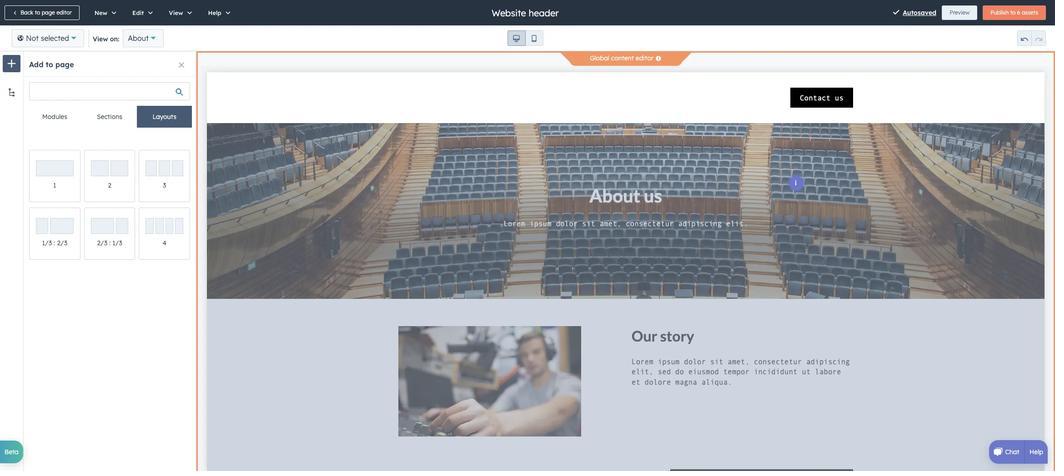 Task type: locate. For each thing, give the bounding box(es) containing it.
6
[[1017, 9, 1021, 16]]

1 horizontal spatial view
[[169, 9, 183, 16]]

editor up selected
[[56, 9, 72, 16]]

1 horizontal spatial help
[[1030, 449, 1044, 457]]

autosaved button
[[893, 7, 937, 18], [903, 7, 937, 18]]

editor right the content
[[636, 54, 654, 62]]

group
[[983, 5, 1046, 20], [507, 30, 543, 46], [1018, 30, 1046, 46]]

modules link
[[27, 106, 82, 128]]

0 vertical spatial page
[[42, 9, 55, 16]]

to
[[35, 9, 40, 16], [1011, 9, 1016, 16], [46, 60, 53, 69]]

to inside back to page editor "button"
[[35, 9, 40, 16]]

1 vertical spatial editor
[[636, 54, 654, 62]]

on:
[[110, 35, 119, 43]]

tab list
[[27, 106, 192, 128]]

layouts
[[153, 113, 176, 121]]

0 vertical spatial view
[[169, 9, 183, 16]]

0 horizontal spatial editor
[[56, 9, 72, 16]]

to right back
[[35, 9, 40, 16]]

editor
[[56, 9, 72, 16], [636, 54, 654, 62]]

page right back
[[42, 9, 55, 16]]

content
[[611, 54, 634, 62]]

0 vertical spatial editor
[[56, 9, 72, 16]]

back
[[20, 9, 33, 16]]

to for add
[[46, 60, 53, 69]]

1 vertical spatial view
[[93, 35, 108, 43]]

view left on:
[[93, 35, 108, 43]]

0 horizontal spatial view
[[93, 35, 108, 43]]

view inside button
[[169, 9, 183, 16]]

2 horizontal spatial to
[[1011, 9, 1016, 16]]

publish to 6 assets
[[991, 9, 1039, 16]]

1 horizontal spatial page
[[55, 60, 74, 69]]

help inside button
[[208, 9, 222, 16]]

1 vertical spatial help
[[1030, 449, 1044, 457]]

back to page editor
[[20, 9, 72, 16]]

0 horizontal spatial to
[[35, 9, 40, 16]]

help right chat
[[1030, 449, 1044, 457]]

view for view on:
[[93, 35, 108, 43]]

page
[[42, 9, 55, 16], [55, 60, 74, 69]]

1 horizontal spatial editor
[[636, 54, 654, 62]]

beta button
[[0, 441, 23, 464]]

0 horizontal spatial page
[[42, 9, 55, 16]]

1 horizontal spatial to
[[46, 60, 53, 69]]

add to page
[[29, 60, 74, 69]]

add
[[29, 60, 43, 69]]

autosaved
[[903, 9, 937, 17]]

editor inside "button"
[[56, 9, 72, 16]]

page inside "button"
[[42, 9, 55, 16]]

help right view button
[[208, 9, 222, 16]]

1 vertical spatial page
[[55, 60, 74, 69]]

preview button
[[942, 5, 978, 20]]

view
[[169, 9, 183, 16], [93, 35, 108, 43]]

page down selected
[[55, 60, 74, 69]]

to for publish
[[1011, 9, 1016, 16]]

to for back
[[35, 9, 40, 16]]

help
[[208, 9, 222, 16], [1030, 449, 1044, 457]]

tab panel
[[27, 128, 192, 143]]

to left 6
[[1011, 9, 1016, 16]]

modules
[[42, 113, 67, 121]]

view right the edit button
[[169, 9, 183, 16]]

sections link
[[82, 106, 137, 128]]

0 vertical spatial help
[[208, 9, 222, 16]]

0 horizontal spatial help
[[208, 9, 222, 16]]

new button
[[85, 0, 123, 25]]

layouts link
[[137, 106, 192, 128]]

to right 'add'
[[46, 60, 53, 69]]

not selected button
[[12, 29, 84, 47]]

help button
[[199, 0, 237, 25]]

view on:
[[93, 35, 119, 43]]

global
[[590, 54, 609, 62]]



Task type: describe. For each thing, give the bounding box(es) containing it.
sections
[[97, 113, 122, 121]]

website
[[492, 7, 526, 18]]

about
[[128, 34, 149, 43]]

page for add to page
[[55, 60, 74, 69]]

edit
[[132, 9, 144, 16]]

2 autosaved button from the left
[[903, 7, 937, 18]]

selected
[[41, 34, 69, 43]]

assets
[[1022, 9, 1039, 16]]

page for back to page editor
[[42, 9, 55, 16]]

tab list containing modules
[[27, 106, 192, 128]]

about button
[[123, 29, 164, 47]]

publish
[[991, 9, 1009, 16]]

preview
[[950, 9, 970, 16]]

1 autosaved button from the left
[[893, 7, 937, 18]]

close image
[[179, 62, 184, 68]]

back to page editor button
[[5, 5, 79, 20]]

header
[[529, 7, 559, 18]]

view for view
[[169, 9, 183, 16]]

website header
[[492, 7, 559, 18]]

edit button
[[123, 0, 159, 25]]

chat
[[1005, 449, 1020, 457]]

view button
[[159, 0, 199, 25]]

beta
[[5, 449, 19, 457]]

not
[[26, 34, 39, 43]]

global content editor
[[590, 54, 654, 62]]

new
[[94, 9, 107, 16]]

group containing publish to
[[983, 5, 1046, 20]]

Search search field
[[29, 82, 190, 101]]

not selected
[[26, 34, 69, 43]]



Task type: vqa. For each thing, say whether or not it's contained in the screenshot.
View button
yes



